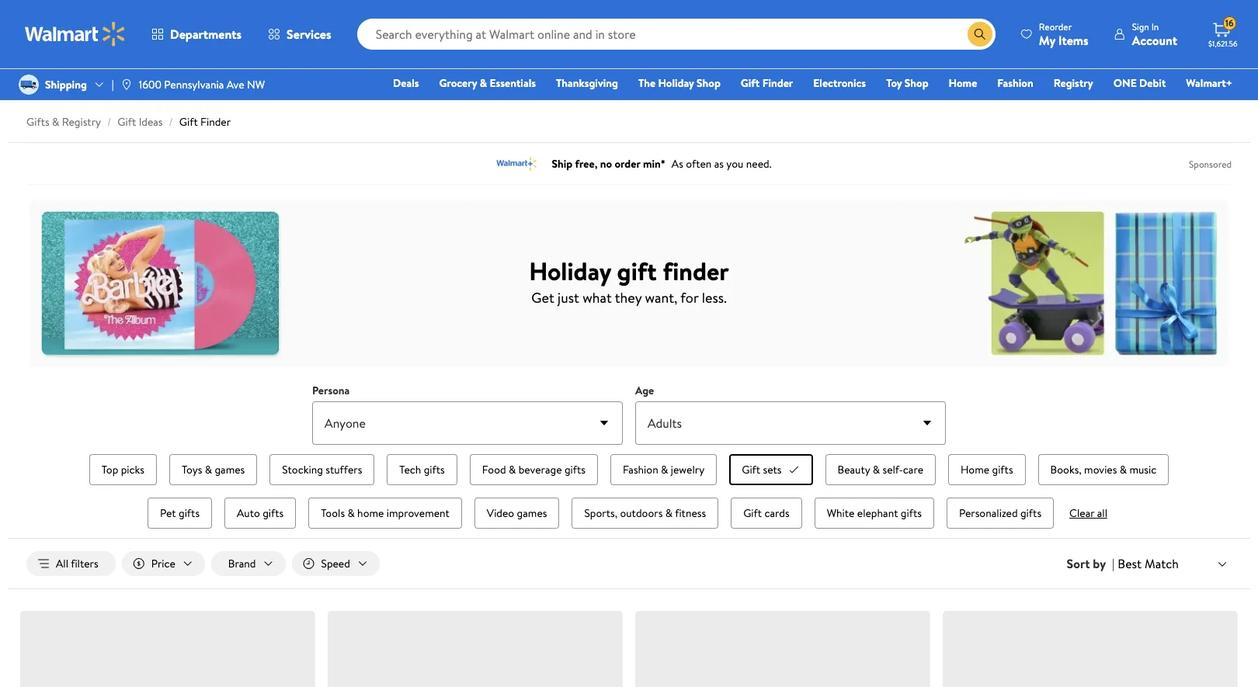 Task type: describe. For each thing, give the bounding box(es) containing it.
brand button
[[211, 552, 286, 577]]

best match
[[1119, 556, 1180, 573]]

holiday gift finder get just what they want, for less.
[[529, 254, 730, 307]]

stocking stuffers
[[282, 462, 362, 478]]

toys & games button
[[169, 455, 257, 486]]

0 horizontal spatial |
[[112, 77, 114, 92]]

1 vertical spatial finder
[[201, 114, 231, 130]]

fashion & jewelry list item
[[608, 451, 721, 489]]

Walmart Site-Wide search field
[[357, 19, 996, 50]]

Search search field
[[357, 19, 996, 50]]

stocking
[[282, 462, 323, 478]]

& for beauty & self-care
[[873, 462, 881, 478]]

group containing top picks
[[64, 451, 1195, 532]]

books, movies & music list item
[[1036, 451, 1173, 489]]

personalized gifts
[[960, 506, 1042, 521]]

top picks
[[102, 462, 145, 478]]

price button
[[122, 552, 205, 577]]

gift cards list item
[[728, 495, 806, 532]]

services
[[287, 26, 332, 43]]

gift sets
[[742, 462, 782, 478]]

care
[[904, 462, 924, 478]]

pet
[[160, 506, 176, 521]]

tech gifts
[[400, 462, 445, 478]]

thanksgiving link
[[549, 75, 626, 92]]

1 horizontal spatial gift finder link
[[734, 75, 801, 92]]

grocery & essentials link
[[432, 75, 543, 92]]

personalized gifts button
[[947, 498, 1055, 529]]

self-
[[883, 462, 904, 478]]

fashion & jewelry button
[[611, 455, 717, 486]]

tools
[[321, 506, 345, 521]]

stuffers
[[326, 462, 362, 478]]

home gifts list item
[[946, 451, 1029, 489]]

the
[[639, 75, 656, 91]]

tech gifts button
[[387, 455, 458, 486]]

shop inside the holiday shop link
[[697, 75, 721, 91]]

toys
[[182, 462, 202, 478]]

by
[[1094, 556, 1107, 573]]

toy shop link
[[880, 75, 936, 92]]

they
[[615, 288, 642, 307]]

grocery
[[439, 75, 477, 91]]

departments button
[[138, 16, 255, 53]]

electronics link
[[807, 75, 874, 92]]

all filters button
[[26, 552, 116, 577]]

gifts for personalized gifts
[[1021, 506, 1042, 521]]

home for home gifts
[[961, 462, 990, 478]]

fashion for fashion
[[998, 75, 1034, 91]]

best
[[1119, 556, 1142, 573]]

video games
[[487, 506, 547, 521]]

| inside sort and filter section element
[[1113, 556, 1115, 573]]

gift down pennsylvania
[[179, 114, 198, 130]]

& for tools & home improvement
[[348, 506, 355, 521]]

one debit link
[[1107, 75, 1174, 92]]

home
[[358, 506, 384, 521]]

improvement
[[387, 506, 450, 521]]

gifts for home gifts
[[993, 462, 1014, 478]]

tools & home improvement list item
[[306, 495, 465, 532]]

home for home
[[949, 75, 978, 91]]

thanksgiving
[[556, 75, 619, 91]]

best match button
[[1115, 554, 1232, 575]]

& inside button
[[1120, 462, 1128, 478]]

white elephant gifts button
[[815, 498, 935, 529]]

shop inside toy shop "link"
[[905, 75, 929, 91]]

sets
[[764, 462, 782, 478]]

white elephant gifts
[[827, 506, 922, 521]]

beauty & self-care button
[[826, 455, 936, 486]]

1 horizontal spatial holiday
[[659, 75, 695, 91]]

games inside video games button
[[517, 506, 547, 521]]

just
[[558, 288, 580, 307]]

elephant
[[858, 506, 899, 521]]

gift
[[617, 254, 657, 288]]

video games button
[[475, 498, 560, 529]]

16
[[1226, 16, 1235, 30]]

holiday inside holiday gift finder get just what they want, for less.
[[529, 254, 612, 288]]

music
[[1130, 462, 1157, 478]]

clear all button
[[1064, 506, 1114, 521]]

grocery & essentials
[[439, 75, 536, 91]]

walmart image
[[25, 22, 126, 47]]

ideas
[[139, 114, 163, 130]]

toy
[[887, 75, 903, 91]]

gifts right beverage at bottom
[[565, 462, 586, 478]]

gift left ideas
[[118, 114, 136, 130]]

age
[[636, 383, 655, 399]]

home gifts
[[961, 462, 1014, 478]]

walmart+ link
[[1180, 75, 1240, 92]]

shipping
[[45, 77, 87, 92]]

1600 pennsylvania ave nw
[[139, 77, 265, 92]]

tools & home improvement button
[[309, 498, 462, 529]]

price
[[151, 556, 175, 572]]

electronics
[[814, 75, 867, 91]]

& for gifts & registry / gift ideas / gift finder
[[52, 114, 59, 130]]

toy shop
[[887, 75, 929, 91]]

gifts
[[26, 114, 49, 130]]

sports,
[[585, 506, 618, 521]]

0 horizontal spatial gift finder link
[[179, 114, 231, 130]]

pennsylvania
[[164, 77, 224, 92]]

all
[[1098, 506, 1108, 521]]

debit
[[1140, 75, 1167, 91]]

jewelry
[[671, 462, 705, 478]]

fitness
[[675, 506, 707, 521]]

speed button
[[292, 552, 380, 577]]

books, movies & music
[[1051, 462, 1157, 478]]



Task type: locate. For each thing, give the bounding box(es) containing it.
1 horizontal spatial fashion
[[998, 75, 1034, 91]]

1 vertical spatial holiday
[[529, 254, 612, 288]]

1 horizontal spatial /
[[169, 114, 173, 130]]

brand
[[228, 556, 256, 572]]

0 vertical spatial home
[[949, 75, 978, 91]]

top
[[102, 462, 118, 478]]

shop right toy
[[905, 75, 929, 91]]

gifts for tech gifts
[[424, 462, 445, 478]]

games inside toys & games button
[[215, 462, 245, 478]]

deals
[[393, 75, 419, 91]]

games right video
[[517, 506, 547, 521]]

sports, outdoors & fitness list item
[[569, 495, 722, 532]]

gift for gift finder
[[741, 75, 760, 91]]

home gifts button
[[949, 455, 1026, 486]]

0 vertical spatial fashion
[[998, 75, 1034, 91]]

clear all
[[1070, 506, 1108, 521]]

beauty
[[838, 462, 871, 478]]

home
[[949, 75, 978, 91], [961, 462, 990, 478]]

1 horizontal spatial games
[[517, 506, 547, 521]]

| left "1600"
[[112, 77, 114, 92]]

1 horizontal spatial finder
[[763, 75, 794, 91]]

0 vertical spatial registry
[[1054, 75, 1094, 91]]

1 horizontal spatial registry
[[1054, 75, 1094, 91]]

account
[[1133, 31, 1178, 49]]

gifts right 'auto'
[[263, 506, 284, 521]]

gifts for auto gifts
[[263, 506, 284, 521]]

white elephant gifts list item
[[812, 495, 938, 532]]

& left jewelry at the bottom
[[661, 462, 669, 478]]

2 shop from the left
[[905, 75, 929, 91]]

outdoors
[[620, 506, 663, 521]]

less.
[[702, 288, 727, 307]]

food & beverage gifts list item
[[467, 451, 601, 489]]

& right food
[[509, 462, 516, 478]]

gift inside button
[[744, 506, 762, 521]]

1 horizontal spatial |
[[1113, 556, 1115, 573]]

1 vertical spatial |
[[1113, 556, 1115, 573]]

one
[[1114, 75, 1138, 91]]

gift right the holiday shop link
[[741, 75, 760, 91]]

gifts right tech
[[424, 462, 445, 478]]

white
[[827, 506, 855, 521]]

video
[[487, 506, 515, 521]]

gift left "sets"
[[742, 462, 761, 478]]

top picks list item
[[86, 451, 160, 489]]

| right by
[[1113, 556, 1115, 573]]

sports, outdoors & fitness
[[585, 506, 707, 521]]

0 vertical spatial holiday
[[659, 75, 695, 91]]

gift for gift sets
[[742, 462, 761, 478]]

gift sets list item
[[727, 451, 816, 489]]

gift sets button
[[730, 455, 813, 486]]

& for food & beverage gifts
[[509, 462, 516, 478]]

pet gifts button
[[148, 498, 212, 529]]

home inside button
[[961, 462, 990, 478]]

& for fashion & jewelry
[[661, 462, 669, 478]]

/ left gift ideas link
[[107, 114, 111, 130]]

reorder
[[1040, 20, 1073, 33]]

& for toys & games
[[205, 462, 212, 478]]

services button
[[255, 16, 345, 53]]

2 / from the left
[[169, 114, 173, 130]]

beauty & self-care list item
[[823, 451, 940, 489]]

gift cards
[[744, 506, 790, 521]]

shop left gift finder
[[697, 75, 721, 91]]

pet gifts
[[160, 506, 200, 521]]

sports, outdoors & fitness button
[[572, 498, 719, 529]]

filters
[[71, 556, 98, 572]]

fashion & jewelry
[[623, 462, 705, 478]]

1 horizontal spatial shop
[[905, 75, 929, 91]]

$1,621.56
[[1209, 38, 1238, 49]]

stocking stuffers list item
[[267, 451, 378, 489]]

& inside list item
[[348, 506, 355, 521]]

movies
[[1085, 462, 1118, 478]]

fashion inside button
[[623, 462, 659, 478]]

beverage
[[519, 462, 562, 478]]

0 horizontal spatial /
[[107, 114, 111, 130]]

ave
[[227, 77, 244, 92]]

essentials
[[490, 75, 536, 91]]

0 horizontal spatial holiday
[[529, 254, 612, 288]]

1 vertical spatial games
[[517, 506, 547, 521]]

1 / from the left
[[107, 114, 111, 130]]

gifts right personalized
[[1021, 506, 1042, 521]]

auto
[[237, 506, 260, 521]]

what
[[583, 288, 612, 307]]

gift
[[741, 75, 760, 91], [118, 114, 136, 130], [179, 114, 198, 130], [742, 462, 761, 478], [744, 506, 762, 521]]

/ right ideas
[[169, 114, 173, 130]]

all filters
[[56, 556, 98, 572]]

food & beverage gifts button
[[470, 455, 598, 486]]

reorder my items
[[1040, 20, 1089, 49]]

sort and filter section element
[[8, 539, 1251, 589]]

walmart+
[[1187, 75, 1233, 91]]

games right toys
[[215, 462, 245, 478]]

 image
[[120, 78, 133, 91]]

sponsored
[[1190, 157, 1232, 171]]

gift finder
[[741, 75, 794, 91]]

personalized gifts list item
[[944, 495, 1058, 532]]

fashion right home link at right
[[998, 75, 1034, 91]]

1 vertical spatial registry
[[62, 114, 101, 130]]

gifts
[[424, 462, 445, 478], [565, 462, 586, 478], [993, 462, 1014, 478], [179, 506, 200, 521], [263, 506, 284, 521], [901, 506, 922, 521], [1021, 506, 1042, 521]]

finder left electronics 'link'
[[763, 75, 794, 91]]

auto gifts button
[[225, 498, 296, 529]]

0 vertical spatial gift finder link
[[734, 75, 801, 92]]

1 shop from the left
[[697, 75, 721, 91]]

fashion link
[[991, 75, 1041, 92]]

tools & home improvement
[[321, 506, 450, 521]]

gift cards button
[[731, 498, 802, 529]]

tech gifts list item
[[384, 451, 461, 489]]

home link
[[942, 75, 985, 92]]

1600
[[139, 77, 162, 92]]

fashion
[[998, 75, 1034, 91], [623, 462, 659, 478]]

gifts & registry link
[[26, 114, 101, 130]]

auto gifts
[[237, 506, 284, 521]]

gift ideas link
[[118, 114, 163, 130]]

0 vertical spatial finder
[[763, 75, 794, 91]]

& right the tools
[[348, 506, 355, 521]]

finder down 1600 pennsylvania ave nw
[[201, 114, 231, 130]]

gift for gift cards
[[744, 506, 762, 521]]

registry down 'shipping'
[[62, 114, 101, 130]]

in
[[1152, 20, 1160, 33]]

& inside "list item"
[[873, 462, 881, 478]]

& for grocery & essentials
[[480, 75, 487, 91]]

clear
[[1070, 506, 1095, 521]]

gifts for pet gifts
[[179, 506, 200, 521]]

gift finder link down 1600 pennsylvania ave nw
[[179, 114, 231, 130]]

home up personalized
[[961, 462, 990, 478]]

1 vertical spatial home
[[961, 462, 990, 478]]

& right gifts on the top left
[[52, 114, 59, 130]]

the holiday shop
[[639, 75, 721, 91]]

gifts right the pet
[[179, 506, 200, 521]]

nw
[[247, 77, 265, 92]]

|
[[112, 77, 114, 92], [1113, 556, 1115, 573]]

0 horizontal spatial games
[[215, 462, 245, 478]]

clear all list item
[[1064, 495, 1114, 532]]

& left the music at the bottom of page
[[1120, 462, 1128, 478]]

gift finder link left electronics 'link'
[[734, 75, 801, 92]]

& left fitness
[[666, 506, 673, 521]]

0 vertical spatial |
[[112, 77, 114, 92]]

gift inside button
[[742, 462, 761, 478]]

gifts right elephant
[[901, 506, 922, 521]]

0 horizontal spatial finder
[[201, 114, 231, 130]]

 image
[[19, 75, 39, 95]]

personalized
[[960, 506, 1018, 521]]

& right grocery
[[480, 75, 487, 91]]

get
[[532, 288, 555, 307]]

video games list item
[[472, 495, 563, 532]]

food & beverage gifts
[[482, 462, 586, 478]]

beauty & self-care
[[838, 462, 924, 478]]

finder
[[663, 254, 730, 288]]

auto gifts list item
[[222, 495, 299, 532]]

1 vertical spatial gift finder link
[[179, 114, 231, 130]]

group
[[64, 451, 1195, 532]]

& right toys
[[205, 462, 212, 478]]

0 horizontal spatial registry
[[62, 114, 101, 130]]

0 horizontal spatial shop
[[697, 75, 721, 91]]

the holiday shop link
[[632, 75, 728, 92]]

sort
[[1067, 556, 1091, 573]]

search icon image
[[974, 28, 987, 40]]

shop
[[697, 75, 721, 91], [905, 75, 929, 91]]

registry down items
[[1054, 75, 1094, 91]]

pet gifts list item
[[145, 495, 215, 532]]

gifts & registry / gift ideas / gift finder
[[26, 114, 231, 130]]

sign in account
[[1133, 20, 1178, 49]]

fashion up outdoors at bottom
[[623, 462, 659, 478]]

gifts up personalized gifts button
[[993, 462, 1014, 478]]

sign
[[1133, 20, 1150, 33]]

fashion for fashion & jewelry
[[623, 462, 659, 478]]

gift left cards
[[744, 506, 762, 521]]

tech
[[400, 462, 421, 478]]

&
[[480, 75, 487, 91], [52, 114, 59, 130], [205, 462, 212, 478], [509, 462, 516, 478], [661, 462, 669, 478], [873, 462, 881, 478], [1120, 462, 1128, 478], [348, 506, 355, 521], [666, 506, 673, 521]]

food
[[482, 462, 506, 478]]

0 horizontal spatial fashion
[[623, 462, 659, 478]]

deals link
[[386, 75, 426, 92]]

home down search icon
[[949, 75, 978, 91]]

top picks button
[[89, 455, 157, 486]]

toys & games list item
[[166, 451, 261, 489]]

sort by |
[[1067, 556, 1115, 573]]

& left self-
[[873, 462, 881, 478]]

0 vertical spatial games
[[215, 462, 245, 478]]

holiday gift finder image
[[30, 199, 1229, 368]]

1 vertical spatial fashion
[[623, 462, 659, 478]]

my
[[1040, 31, 1056, 49]]



Task type: vqa. For each thing, say whether or not it's contained in the screenshot.
"from:" at the right top
no



